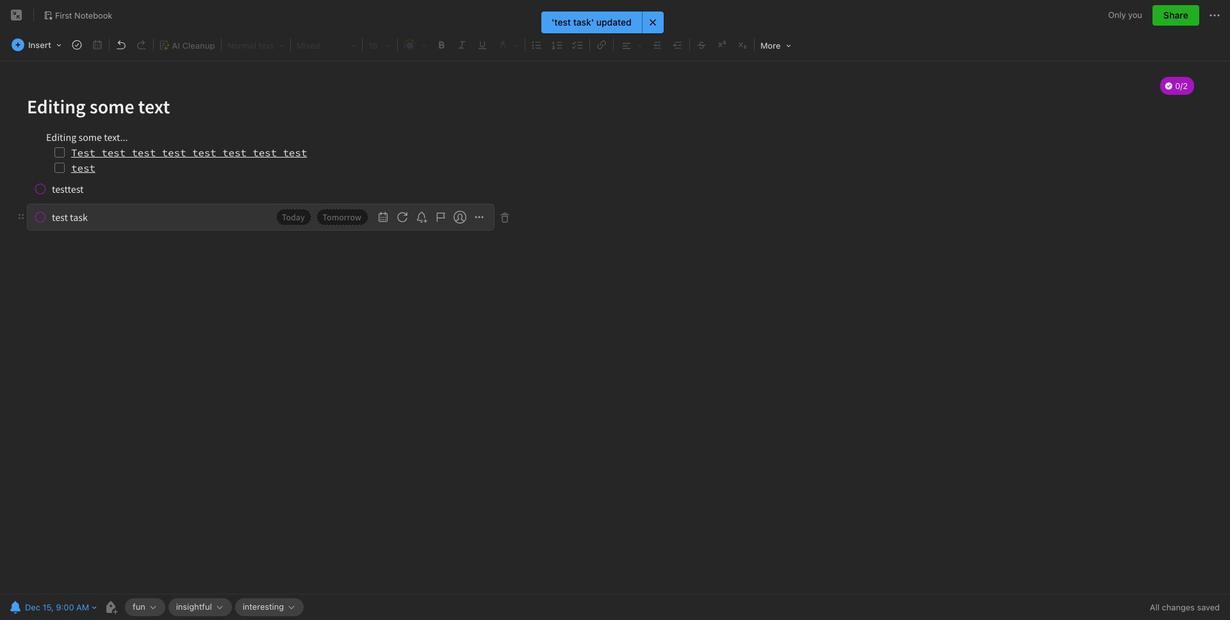 Task type: describe. For each thing, give the bounding box(es) containing it.
first
[[55, 10, 72, 20]]

Font family field
[[292, 36, 361, 54]]

alignment image
[[616, 37, 647, 53]]

insightful Tag actions field
[[212, 603, 224, 612]]

task'
[[574, 17, 594, 28]]

9:00
[[56, 602, 74, 613]]

more
[[761, 40, 781, 51]]

share button
[[1153, 5, 1200, 26]]

interesting
[[243, 602, 284, 612]]

heading level image
[[224, 37, 288, 53]]

interesting button
[[235, 599, 304, 617]]

font family image
[[293, 37, 360, 53]]

more actions image
[[1207, 8, 1223, 23]]

Edit reminder field
[[6, 599, 98, 617]]

updated
[[597, 17, 632, 28]]

highlight image
[[493, 37, 523, 53]]

insightful button
[[168, 599, 232, 617]]

changes
[[1162, 602, 1195, 613]]

note window element
[[0, 0, 1231, 620]]

add tag image
[[103, 600, 119, 615]]

share
[[1164, 10, 1189, 21]]

Heading level field
[[223, 36, 289, 54]]

Font color field
[[399, 36, 431, 54]]

only
[[1109, 10, 1126, 20]]

fun button
[[125, 599, 165, 617]]

dec 15, 9:00 am
[[25, 602, 89, 613]]



Task type: locate. For each thing, give the bounding box(es) containing it.
you
[[1129, 10, 1143, 20]]

notebook
[[74, 10, 112, 20]]

Highlight field
[[493, 36, 524, 54]]

interesting Tag actions field
[[284, 603, 296, 612]]

only you
[[1109, 10, 1143, 20]]

all
[[1150, 602, 1160, 613]]

Note Editor text field
[[0, 62, 1231, 594]]

am
[[76, 602, 89, 613]]

dec
[[25, 602, 40, 613]]

collapse note image
[[9, 8, 24, 23]]

fun Tag actions field
[[145, 603, 157, 612]]

Alignment field
[[615, 36, 647, 54]]

saved
[[1197, 602, 1220, 613]]

insert
[[28, 40, 51, 50]]

15,
[[43, 602, 54, 613]]

font color image
[[400, 37, 431, 53]]

fun
[[133, 602, 145, 612]]

More actions field
[[1207, 5, 1223, 26]]

Font size field
[[364, 36, 396, 54]]

undo image
[[112, 36, 130, 54]]

font size image
[[365, 37, 395, 53]]

first notebook button
[[39, 6, 117, 24]]

More field
[[756, 36, 796, 54]]

all changes saved
[[1150, 602, 1220, 613]]

'test
[[552, 17, 571, 28]]

Insert field
[[8, 36, 66, 54]]

task image
[[68, 36, 86, 54]]

insightful
[[176, 602, 212, 612]]

'test task' updated
[[552, 17, 632, 28]]

first notebook
[[55, 10, 112, 20]]

dec 15, 9:00 am button
[[6, 599, 90, 617]]



Task type: vqa. For each thing, say whether or not it's contained in the screenshot.
insightful
yes



